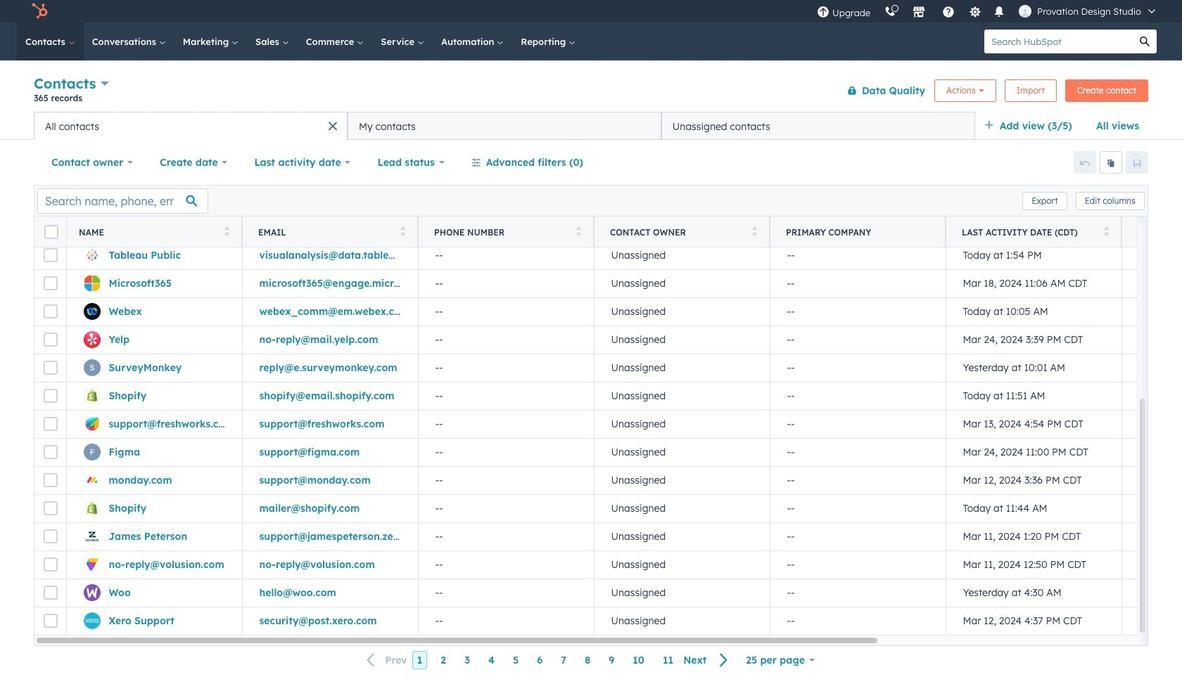 Task type: describe. For each thing, give the bounding box(es) containing it.
press to sort. image for 1st press to sort. element
[[224, 226, 229, 236]]

pagination navigation
[[358, 652, 737, 670]]

james peterson image
[[1019, 5, 1032, 18]]

marketplaces image
[[913, 6, 925, 19]]

press to sort. image for first press to sort. element from the right
[[1104, 226, 1109, 236]]

4 press to sort. element from the left
[[752, 226, 757, 238]]

5 press to sort. element from the left
[[1104, 226, 1109, 238]]

press to sort. image
[[400, 226, 405, 236]]

Search HubSpot search field
[[984, 30, 1133, 53]]

2 press to sort. element from the left
[[400, 226, 405, 238]]

press to sort. image for second press to sort. element from right
[[752, 226, 757, 236]]



Task type: vqa. For each thing, say whether or not it's contained in the screenshot.
Pagination navigation
yes



Task type: locate. For each thing, give the bounding box(es) containing it.
column header
[[770, 217, 946, 248]]

4 press to sort. image from the left
[[1104, 226, 1109, 236]]

3 press to sort. element from the left
[[576, 226, 581, 238]]

2 press to sort. image from the left
[[576, 226, 581, 236]]

press to sort. image for 3rd press to sort. element from the right
[[576, 226, 581, 236]]

press to sort. element
[[224, 226, 229, 238], [400, 226, 405, 238], [576, 226, 581, 238], [752, 226, 757, 238], [1104, 226, 1109, 238]]

menu
[[810, 0, 1165, 23]]

1 press to sort. image from the left
[[224, 226, 229, 236]]

press to sort. image
[[224, 226, 229, 236], [576, 226, 581, 236], [752, 226, 757, 236], [1104, 226, 1109, 236]]

3 press to sort. image from the left
[[752, 226, 757, 236]]

1 press to sort. element from the left
[[224, 226, 229, 238]]

Search name, phone, email addresses, or company search field
[[37, 188, 208, 214]]

banner
[[34, 72, 1148, 112]]



